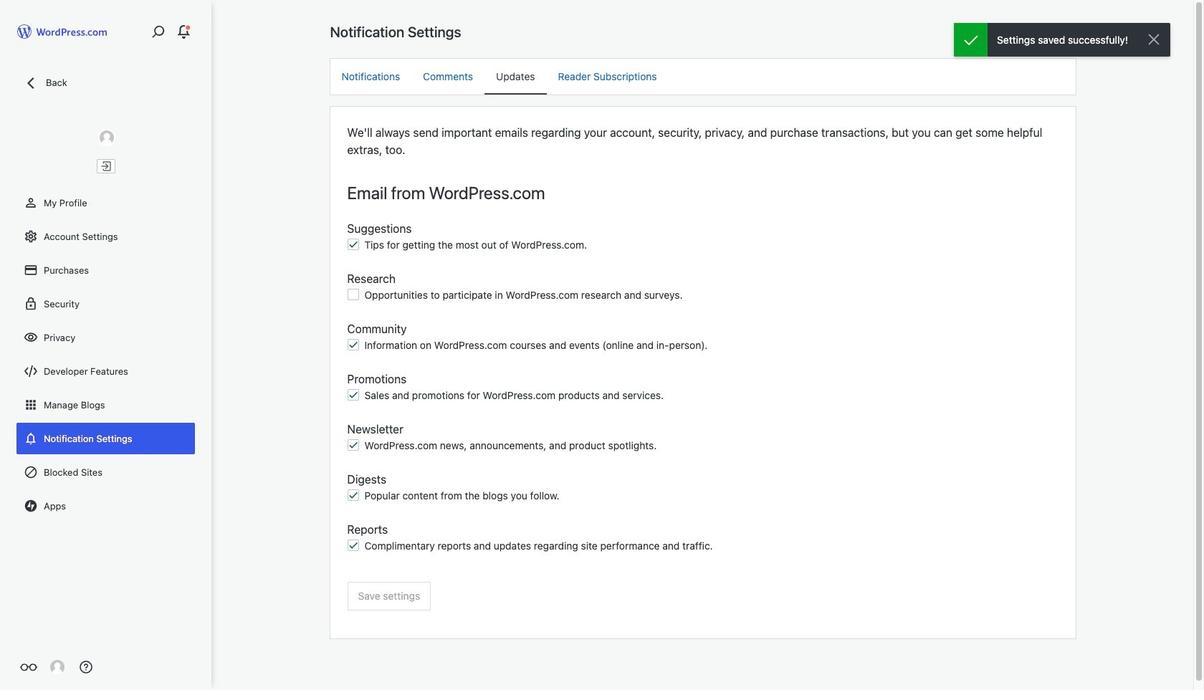 Task type: describe. For each thing, give the bounding box(es) containing it.
1 vertical spatial ruby anderson image
[[50, 660, 65, 675]]

visibility image
[[24, 331, 38, 345]]

2 group from the top
[[347, 270, 1059, 306]]

lock image
[[24, 297, 38, 311]]

reader image
[[20, 659, 37, 676]]

notice status
[[955, 23, 1171, 57]]

log out of wordpress.com image
[[99, 160, 112, 173]]

block image
[[24, 465, 38, 480]]

dismiss image
[[1146, 31, 1163, 48]]

6 group from the top
[[347, 471, 1059, 507]]

person image
[[24, 196, 38, 210]]

1 horizontal spatial ruby anderson image
[[98, 129, 115, 146]]

settings image
[[24, 229, 38, 244]]

4 group from the top
[[347, 371, 1059, 407]]



Task type: vqa. For each thing, say whether or not it's contained in the screenshot.
SEARCH BOX on the top of the page
no



Task type: locate. For each thing, give the bounding box(es) containing it.
ruby anderson image
[[98, 129, 115, 146], [50, 660, 65, 675]]

menu
[[330, 59, 1076, 95]]

credit_card image
[[24, 263, 38, 278]]

1 group from the top
[[347, 220, 1059, 256]]

ruby anderson image up log out of wordpress.com image
[[98, 129, 115, 146]]

main content
[[330, 23, 1076, 639]]

7 group from the top
[[347, 521, 1059, 557]]

3 group from the top
[[347, 321, 1059, 356]]

group
[[347, 220, 1059, 256], [347, 270, 1059, 306], [347, 321, 1059, 356], [347, 371, 1059, 407], [347, 421, 1059, 457], [347, 471, 1059, 507], [347, 521, 1059, 557]]

None checkbox
[[347, 239, 359, 250], [347, 289, 359, 300], [347, 339, 359, 351], [347, 540, 359, 551], [347, 239, 359, 250], [347, 289, 359, 300], [347, 339, 359, 351], [347, 540, 359, 551]]

0 vertical spatial ruby anderson image
[[98, 129, 115, 146]]

notifications image
[[24, 432, 38, 446]]

5 group from the top
[[347, 421, 1059, 457]]

None checkbox
[[347, 389, 359, 401], [347, 440, 359, 451], [347, 490, 359, 501], [347, 389, 359, 401], [347, 440, 359, 451], [347, 490, 359, 501]]

0 horizontal spatial ruby anderson image
[[50, 660, 65, 675]]

ruby anderson image right reader 'image'
[[50, 660, 65, 675]]

apps image
[[24, 398, 38, 412]]



